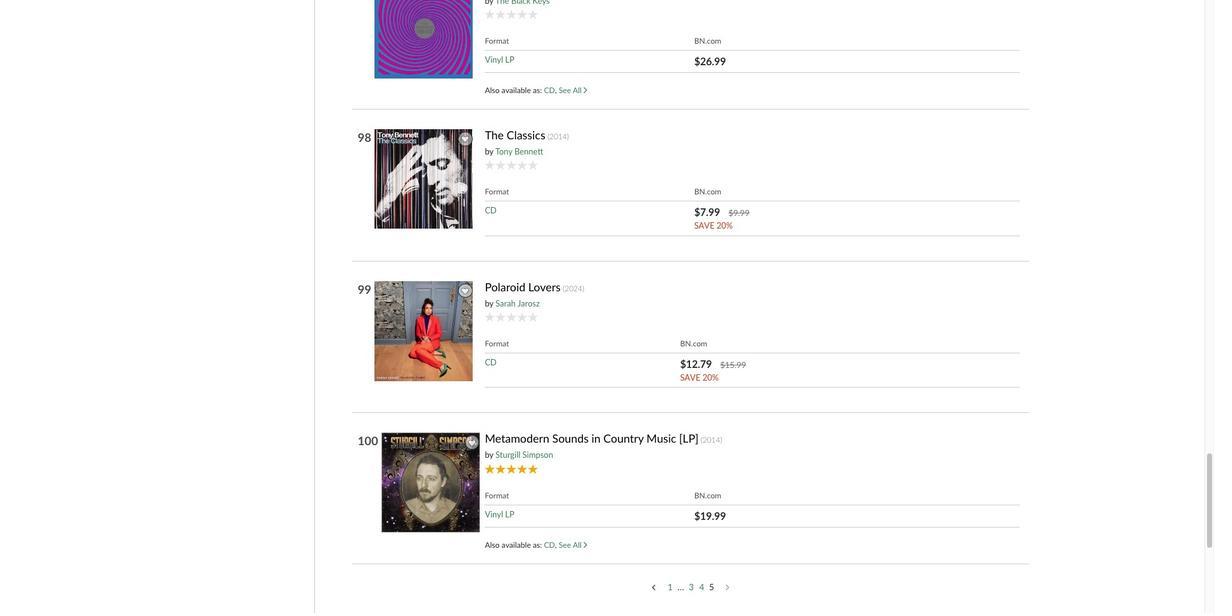 Task type: vqa. For each thing, say whether or not it's contained in the screenshot.
'VINYL' related to $19.99
yes



Task type: describe. For each thing, give the bounding box(es) containing it.
1
[[668, 582, 673, 593]]

classics
[[507, 128, 545, 142]]

music
[[647, 432, 676, 446]]

1 available from the top
[[502, 86, 531, 95]]

lp for $26.99
[[505, 54, 514, 64]]

1 see all from the top
[[559, 86, 584, 95]]

1 see all link from the top
[[559, 86, 587, 95]]

by for the
[[485, 146, 493, 157]]

vinyl for $26.99
[[485, 54, 503, 64]]

save for lovers
[[680, 373, 701, 383]]

vinyl lp link for $26.99
[[485, 54, 514, 64]]

sturgill simpson link
[[496, 450, 553, 460]]

tony bennett link
[[495, 146, 543, 157]]

3
[[689, 582, 694, 593]]

lovers
[[528, 280, 561, 294]]

1 format from the top
[[485, 36, 509, 45]]

$26.99
[[694, 55, 726, 67]]

tony
[[495, 146, 512, 157]]

$9.99 save 20%
[[694, 208, 750, 231]]

2 available from the top
[[502, 541, 531, 550]]

$7.99
[[694, 206, 720, 218]]

2 as: from the top
[[533, 541, 542, 550]]

country
[[604, 432, 644, 446]]

metamodern sounds in country music [lp] link
[[485, 432, 699, 446]]

save for classics
[[694, 221, 715, 231]]

$7.99 link
[[694, 206, 720, 218]]

$9.99
[[729, 208, 750, 218]]

format for the classics
[[485, 187, 509, 197]]

2 see all link from the top
[[559, 541, 587, 550]]

polaroid lovers image
[[374, 281, 476, 382]]

2 see all from the top
[[559, 541, 584, 550]]

sounds
[[552, 432, 589, 446]]

bn.com up $26.99 link
[[694, 36, 721, 45]]

1 also available as: cd , from the top
[[485, 86, 559, 95]]

, for 1st see all link from the top
[[555, 86, 557, 95]]

2 also available as: cd , from the top
[[485, 541, 559, 550]]

bn.com for metamodern sounds in country music [lp]
[[694, 491, 721, 500]]

polaroid
[[485, 280, 526, 294]]

(2024)
[[563, 284, 584, 293]]

metamodern sounds in country music [lp] (2014) by sturgill simpson
[[485, 432, 722, 460]]

vinyl lp for $26.99
[[485, 54, 514, 64]]

the
[[485, 128, 504, 142]]

in
[[592, 432, 601, 446]]



Task type: locate. For each thing, give the bounding box(es) containing it.
20% for lovers
[[703, 373, 719, 383]]

1 vertical spatial vinyl lp link
[[485, 509, 514, 519]]

0 vertical spatial save
[[694, 221, 715, 231]]

5
[[709, 582, 714, 593]]

the classics link
[[485, 128, 545, 142]]

0 vertical spatial right image
[[584, 87, 587, 94]]

0 vertical spatial 20%
[[717, 221, 733, 231]]

also
[[485, 86, 500, 95], [485, 541, 500, 550]]

save inside the $9.99 save 20%
[[694, 221, 715, 231]]

bn.com for polaroid lovers
[[680, 339, 707, 349]]

1 vertical spatial see
[[559, 541, 571, 550]]

1 vertical spatial (2014)
[[701, 436, 722, 445]]

jarosz
[[518, 298, 540, 308]]

1 vertical spatial 20%
[[703, 373, 719, 383]]

2 vinyl from the top
[[485, 509, 503, 519]]

0 vertical spatial (2014)
[[547, 132, 569, 141]]

bn.com up '$12.79'
[[680, 339, 707, 349]]

cd link
[[544, 86, 555, 95], [485, 205, 497, 216], [485, 357, 497, 368], [544, 541, 555, 550]]

0 horizontal spatial (2014)
[[547, 132, 569, 141]]

$19.99 link
[[694, 510, 726, 522]]

sarah
[[496, 298, 516, 308]]

4 link
[[697, 581, 707, 593]]

by left sarah
[[485, 298, 493, 308]]

navigation containing 1
[[642, 576, 739, 599]]

2 also from the top
[[485, 541, 500, 550]]

$19.99
[[694, 510, 726, 522]]

1 … 3 4 5
[[668, 582, 714, 593]]

cd
[[544, 86, 555, 95], [485, 205, 497, 216], [485, 357, 497, 368], [544, 541, 555, 550]]

1 vertical spatial save
[[680, 373, 701, 383]]

2 vinyl lp from the top
[[485, 509, 514, 519]]

sturgill
[[496, 450, 520, 460]]

save down $7.99 link on the top of page
[[694, 221, 715, 231]]

0 vertical spatial see all
[[559, 86, 584, 95]]

format
[[485, 36, 509, 45], [485, 187, 509, 197], [485, 339, 509, 349], [485, 491, 509, 500]]

2 see from the top
[[559, 541, 571, 550]]

by inside the classics (2014) by tony bennett
[[485, 146, 493, 157]]

0 vertical spatial vinyl lp link
[[485, 54, 514, 64]]

1 also from the top
[[485, 86, 500, 95]]

by left tony
[[485, 146, 493, 157]]

20% down '$12.79'
[[703, 373, 719, 383]]

(2014) right [lp]
[[701, 436, 722, 445]]

by
[[485, 146, 493, 157], [485, 298, 493, 308], [485, 450, 493, 460]]

vinyl for $19.99
[[485, 509, 503, 519]]

1 , from the top
[[555, 86, 557, 95]]

20% inside the $15.99 save 20%
[[703, 373, 719, 383]]

polaroid lovers (2024) by sarah jarosz
[[485, 280, 584, 308]]

$15.99 save 20%
[[680, 360, 746, 383]]

100
[[358, 434, 378, 448]]

by inside the polaroid lovers (2024) by sarah jarosz
[[485, 298, 493, 308]]

0 vertical spatial vinyl
[[485, 54, 503, 64]]

by inside metamodern sounds in country music [lp] (2014) by sturgill simpson
[[485, 450, 493, 460]]

1 vertical spatial available
[[502, 541, 531, 550]]

1 by from the top
[[485, 146, 493, 157]]

bn.com up $19.99
[[694, 491, 721, 500]]

all
[[573, 86, 582, 95], [573, 541, 582, 550]]

1 right image from the top
[[584, 87, 587, 94]]

3 by from the top
[[485, 450, 493, 460]]

(2014) inside the classics (2014) by tony bennett
[[547, 132, 569, 141]]

the classics image
[[374, 129, 476, 229]]

20% inside the $9.99 save 20%
[[717, 221, 733, 231]]

2 , from the top
[[555, 541, 557, 550]]

format for polaroid lovers
[[485, 339, 509, 349]]

1 all from the top
[[573, 86, 582, 95]]

bn.com
[[694, 36, 721, 45], [694, 187, 721, 197], [680, 339, 707, 349], [694, 491, 721, 500]]

format for metamodern sounds in country music [lp]
[[485, 491, 509, 500]]

3 format from the top
[[485, 339, 509, 349]]

…
[[678, 582, 684, 593]]

1 vertical spatial lp
[[505, 509, 514, 519]]

1 vertical spatial ,
[[555, 541, 557, 550]]

turn blue [bonus cd] image
[[374, 0, 476, 79]]

vinyl
[[485, 54, 503, 64], [485, 509, 503, 519]]

1 as: from the top
[[533, 86, 542, 95]]

vinyl lp for $19.99
[[485, 509, 514, 519]]

vinyl lp link
[[485, 54, 514, 64], [485, 509, 514, 519]]

1 link
[[665, 581, 676, 593]]

1 horizontal spatial (2014)
[[701, 436, 722, 445]]

save inside the $15.99 save 20%
[[680, 373, 701, 383]]

2 lp from the top
[[505, 509, 514, 519]]

1 see from the top
[[559, 86, 571, 95]]

metamodern
[[485, 432, 549, 446]]

98
[[358, 131, 371, 145]]

$12.79
[[680, 358, 712, 370]]

right image
[[584, 87, 587, 94], [584, 542, 587, 549]]

20% for classics
[[717, 221, 733, 231]]

see
[[559, 86, 571, 95], [559, 541, 571, 550]]

2 vinyl lp link from the top
[[485, 509, 514, 519]]

0 vertical spatial lp
[[505, 54, 514, 64]]

1 vertical spatial right image
[[584, 542, 587, 549]]

1 lp from the top
[[505, 54, 514, 64]]

3 link
[[686, 581, 697, 593]]

$12.79 link
[[680, 358, 712, 370]]

0 vertical spatial available
[[502, 86, 531, 95]]

also available as: cd ,
[[485, 86, 559, 95], [485, 541, 559, 550]]

right image for 1st see all link from the top
[[584, 87, 587, 94]]

, for second see all link from the top
[[555, 541, 557, 550]]

20% down $9.99 at the right of page
[[717, 221, 733, 231]]

$26.99 link
[[694, 55, 726, 67]]

bn.com for the classics
[[694, 187, 721, 197]]

99
[[358, 283, 371, 296]]

see all
[[559, 86, 584, 95], [559, 541, 584, 550]]

0 vertical spatial all
[[573, 86, 582, 95]]

1 vertical spatial also available as: cd ,
[[485, 541, 559, 550]]

4 format from the top
[[485, 491, 509, 500]]

1 vinyl lp link from the top
[[485, 54, 514, 64]]

2 vertical spatial by
[[485, 450, 493, 460]]

1 vertical spatial all
[[573, 541, 582, 550]]

1 vertical spatial see all
[[559, 541, 584, 550]]

available
[[502, 86, 531, 95], [502, 541, 531, 550]]

1 vertical spatial vinyl
[[485, 509, 503, 519]]

the classics (2014) by tony bennett
[[485, 128, 569, 157]]

vinyl lp link for $19.99
[[485, 509, 514, 519]]

2 right image from the top
[[584, 542, 587, 549]]

0 vertical spatial see
[[559, 86, 571, 95]]

1 vinyl from the top
[[485, 54, 503, 64]]

0 vertical spatial vinyl lp
[[485, 54, 514, 64]]

save
[[694, 221, 715, 231], [680, 373, 701, 383]]

0 vertical spatial also available as: cd ,
[[485, 86, 559, 95]]

,
[[555, 86, 557, 95], [555, 541, 557, 550]]

1 vertical spatial by
[[485, 298, 493, 308]]

(2014) inside metamodern sounds in country music [lp] (2014) by sturgill simpson
[[701, 436, 722, 445]]

1 vertical spatial vinyl lp
[[485, 509, 514, 519]]

0 vertical spatial also
[[485, 86, 500, 95]]

bn.com up $7.99 link on the top of page
[[694, 187, 721, 197]]

see all link
[[559, 86, 587, 95], [559, 541, 587, 550]]

as:
[[533, 86, 542, 95], [533, 541, 542, 550]]

0 vertical spatial ,
[[555, 86, 557, 95]]

1 vertical spatial see all link
[[559, 541, 587, 550]]

[lp]
[[679, 432, 699, 446]]

polaroid lovers link
[[485, 280, 561, 294]]

$15.99
[[720, 360, 746, 370]]

0 vertical spatial see all link
[[559, 86, 587, 95]]

navigation
[[642, 576, 739, 599]]

4
[[699, 582, 704, 593]]

2 format from the top
[[485, 187, 509, 197]]

1 vertical spatial as:
[[533, 541, 542, 550]]

metamodern sounds in country music [lp] image
[[381, 433, 482, 534]]

1 vertical spatial also
[[485, 541, 500, 550]]

20%
[[717, 221, 733, 231], [703, 373, 719, 383]]

1 vinyl lp from the top
[[485, 54, 514, 64]]

vinyl lp
[[485, 54, 514, 64], [485, 509, 514, 519]]

simpson
[[523, 450, 553, 460]]

2 by from the top
[[485, 298, 493, 308]]

0 vertical spatial as:
[[533, 86, 542, 95]]

2 all from the top
[[573, 541, 582, 550]]

right image for second see all link from the top
[[584, 542, 587, 549]]

by left sturgill at bottom left
[[485, 450, 493, 460]]

bennett
[[515, 146, 543, 157]]

0 vertical spatial by
[[485, 146, 493, 157]]

save down the $12.79 link
[[680, 373, 701, 383]]

lp
[[505, 54, 514, 64], [505, 509, 514, 519]]

(2014) right classics
[[547, 132, 569, 141]]

by for polaroid
[[485, 298, 493, 308]]

lp for $19.99
[[505, 509, 514, 519]]

(2014)
[[547, 132, 569, 141], [701, 436, 722, 445]]

sarah jarosz link
[[496, 298, 540, 308]]



